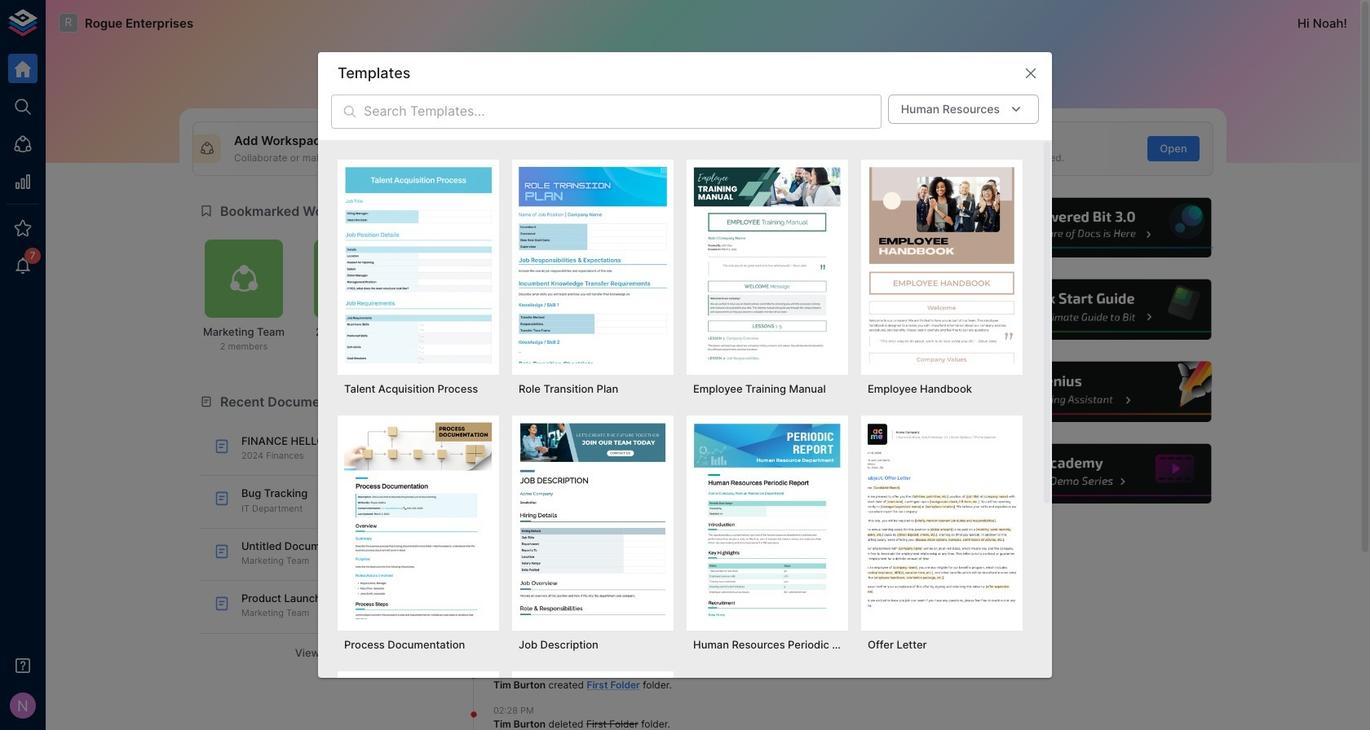 Task type: vqa. For each thing, say whether or not it's contained in the screenshot.
first Nov from the bottom of the page
no



Task type: describe. For each thing, give the bounding box(es) containing it.
role transition plan image
[[519, 166, 667, 364]]

4 help image from the top
[[968, 442, 1214, 507]]

offer letter image
[[868, 422, 1016, 620]]

employee handbook image
[[868, 166, 1016, 364]]

employee training manual image
[[693, 166, 842, 364]]

performance improvement plan image
[[344, 678, 493, 731]]

2 help image from the top
[[968, 278, 1214, 342]]

job description image
[[519, 422, 667, 620]]



Task type: locate. For each thing, give the bounding box(es) containing it.
process documentation image
[[344, 422, 493, 620]]

dialog
[[318, 52, 1052, 731]]

employee handbook acknowledgement form image
[[519, 678, 667, 731]]

talent acquisition process image
[[344, 166, 493, 364]]

human resources periodic report image
[[693, 422, 842, 620]]

3 help image from the top
[[968, 360, 1214, 425]]

help image
[[968, 195, 1214, 260], [968, 278, 1214, 342], [968, 360, 1214, 425], [968, 442, 1214, 507]]

1 help image from the top
[[968, 195, 1214, 260]]

Search Templates... text field
[[364, 94, 881, 129]]



